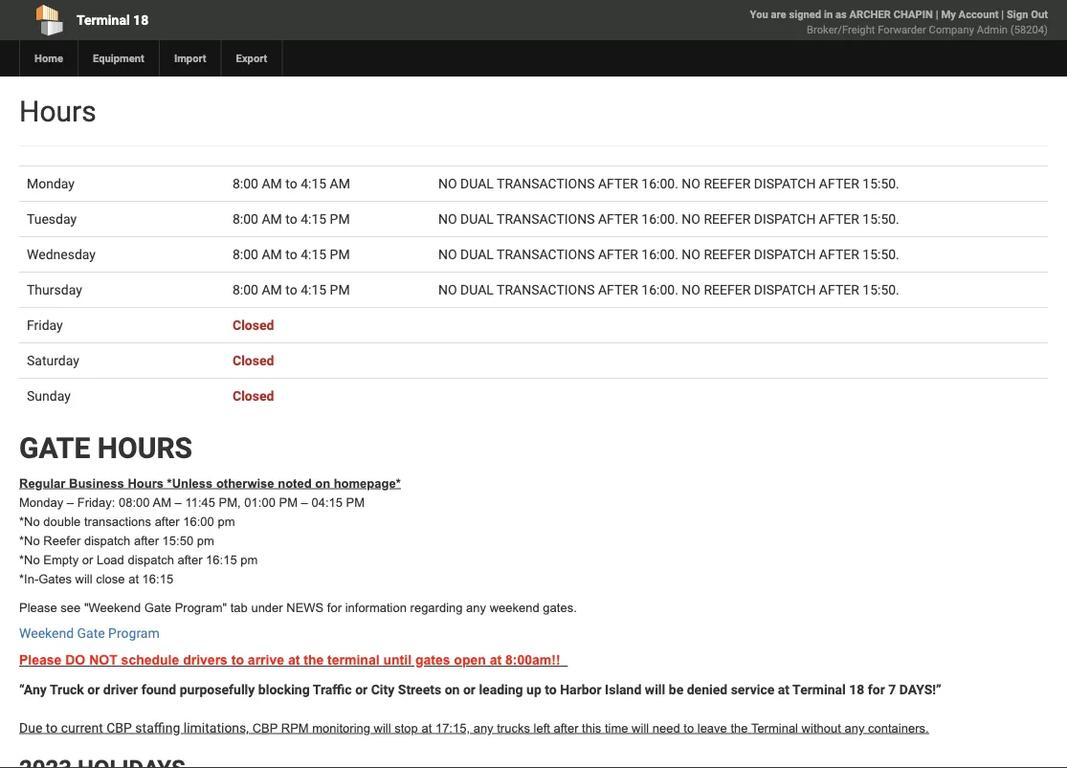 Task type: vqa. For each thing, say whether or not it's contained in the screenshot.
Please to the bottom
yes



Task type: describe. For each thing, give the bounding box(es) containing it.
any left trucks
[[473, 721, 493, 735]]

any right without
[[845, 721, 865, 735]]

transactions for monday
[[497, 176, 595, 191]]

staffing
[[135, 720, 180, 736]]

limitations,
[[184, 720, 249, 736]]

any left weekend
[[466, 601, 486, 615]]

business
[[69, 476, 124, 490]]

4:15 for monday
[[301, 176, 326, 191]]

after left '15:50'
[[134, 534, 159, 548]]

signed
[[789, 8, 821, 21]]

double
[[43, 514, 81, 529]]

no dual transactions after 16:00.  no reefer dispatch after 15:50. for monday
[[438, 176, 899, 191]]

1 horizontal spatial pm
[[218, 514, 235, 529]]

15:50. for thursday
[[863, 282, 899, 298]]

leave
[[697, 721, 727, 735]]

traffic
[[313, 682, 352, 698]]

truck
[[50, 682, 84, 698]]

no dual transactions after 16:00.  no reefer dispatch after 15:50. for tuesday
[[438, 211, 899, 227]]

my
[[941, 8, 956, 21]]

will inside regular business hours *unless otherwise noted on homepage* monday – friday: 08:00 am – 11:45 pm, 01:00 pm – 04:15 pm *no double transactions after 16:00 pm *no reefer dispatch after 15:50 pm *no empty or load dispatch after 16:15 pm *in-gates will close at 16:15
[[75, 572, 92, 586]]

tab
[[230, 601, 248, 615]]

1 vertical spatial for
[[868, 682, 885, 698]]

dual for thursday
[[460, 282, 494, 298]]

0 horizontal spatial cbp
[[106, 720, 132, 736]]

"weekend
[[84, 601, 141, 615]]

gates
[[38, 572, 72, 586]]

0 vertical spatial monday
[[27, 176, 75, 191]]

denied
[[687, 682, 728, 698]]

0 horizontal spatial 18
[[133, 12, 149, 28]]

do
[[65, 653, 85, 668]]

1 | from the left
[[936, 8, 938, 21]]

am for thursday
[[262, 282, 282, 298]]

15:50. for tuesday
[[863, 211, 899, 227]]

8:00 am to 4:15 pm for tuesday
[[233, 211, 350, 227]]

pm for thursday
[[330, 282, 350, 298]]

as
[[835, 8, 847, 21]]

0 vertical spatial terminal
[[77, 12, 130, 28]]

am for wednesday
[[262, 246, 282, 262]]

left
[[534, 721, 550, 735]]

0 horizontal spatial hours
[[19, 94, 96, 128]]

gate
[[19, 431, 90, 465]]

2 | from the left
[[1001, 8, 1004, 21]]

program
[[108, 626, 160, 642]]

not
[[89, 653, 117, 668]]

are
[[771, 8, 786, 21]]

harbor
[[560, 682, 602, 698]]

(58204)
[[1010, 23, 1048, 36]]

terminal
[[327, 653, 380, 668]]

*in-
[[19, 572, 39, 586]]

forwarder
[[878, 23, 926, 36]]

the inside due to current cbp staffing limitations, cbp rpm monitoring will stop at 17:15, any trucks left after this time will need to leave the terminal without any containers.
[[731, 721, 748, 735]]

16:00. for tuesday
[[642, 211, 678, 227]]

need
[[652, 721, 680, 735]]

gates
[[415, 653, 450, 668]]

without
[[802, 721, 841, 735]]

reefer for wednesday
[[704, 246, 751, 262]]

please for please see "weekend gate program" tab under news for information regarding any weekend gates.
[[19, 601, 57, 615]]

hours
[[97, 431, 192, 465]]

8:00am!!
[[505, 653, 560, 668]]

sunday
[[27, 388, 71, 404]]

at right arrive
[[288, 653, 300, 668]]

tuesday
[[27, 211, 77, 227]]

friday:
[[77, 495, 115, 510]]

or right truck on the bottom of the page
[[87, 682, 100, 698]]

wednesday
[[27, 246, 96, 262]]

empty
[[43, 553, 79, 567]]

thursday
[[27, 282, 82, 298]]

due
[[19, 720, 42, 736]]

leading
[[479, 682, 523, 698]]

pm for tuesday
[[330, 211, 350, 227]]

stop
[[395, 721, 418, 735]]

export
[[236, 52, 267, 65]]

broker/freight
[[807, 23, 875, 36]]

schedule
[[121, 653, 179, 668]]

equipment
[[93, 52, 144, 65]]

import
[[174, 52, 206, 65]]

out
[[1031, 8, 1048, 21]]

up
[[526, 682, 542, 698]]

reefer
[[43, 534, 81, 548]]

close
[[96, 572, 125, 586]]

driver
[[103, 682, 138, 698]]

transactions
[[84, 514, 151, 529]]

am inside regular business hours *unless otherwise noted on homepage* monday – friday: 08:00 am – 11:45 pm, 01:00 pm – 04:15 pm *no double transactions after 16:00 pm *no reefer dispatch after 15:50 pm *no empty or load dispatch after 16:15 pm *in-gates will close at 16:15
[[153, 495, 171, 510]]

this
[[582, 721, 601, 735]]

1 vertical spatial terminal
[[793, 682, 846, 698]]

1 vertical spatial gate
[[77, 626, 105, 642]]

closed for friday
[[233, 317, 274, 333]]

gates.
[[543, 601, 577, 615]]

16:00. for thursday
[[642, 282, 678, 298]]

rpm
[[281, 721, 309, 735]]

16:00
[[183, 514, 214, 529]]

closed for sunday
[[233, 388, 274, 404]]

11:45
[[185, 495, 215, 510]]

dual for tuesday
[[460, 211, 494, 227]]

will right time
[[632, 721, 649, 735]]

reefer for tuesday
[[704, 211, 751, 227]]

15:50. for wednesday
[[863, 246, 899, 262]]

dual for wednesday
[[460, 246, 494, 262]]

after inside due to current cbp staffing limitations, cbp rpm monitoring will stop at 17:15, any trucks left after this time will need to leave the terminal without any containers.
[[554, 721, 579, 735]]

until
[[383, 653, 412, 668]]

found
[[141, 682, 176, 698]]

friday
[[27, 317, 63, 333]]

trucks
[[497, 721, 530, 735]]

will left stop
[[374, 721, 391, 735]]

8:00 for tuesday
[[233, 211, 258, 227]]

at inside due to current cbp staffing limitations, cbp rpm monitoring will stop at 17:15, any trucks left after this time will need to leave the terminal without any containers.
[[422, 721, 432, 735]]

2 – from the left
[[175, 495, 182, 510]]

export link
[[221, 40, 282, 77]]

1 – from the left
[[67, 495, 74, 510]]

terminal inside due to current cbp staffing limitations, cbp rpm monitoring will stop at 17:15, any trucks left after this time will need to leave the terminal without any containers.
[[751, 721, 798, 735]]

after down '15:50'
[[178, 553, 202, 567]]

weekend
[[490, 601, 540, 615]]

dual for monday
[[460, 176, 494, 191]]

2 *no from the top
[[19, 534, 40, 548]]

load
[[97, 553, 124, 567]]

please do not schedule drivers to arrive at the terminal until gates open at 8:00am!!
[[19, 653, 568, 668]]

weekend
[[19, 626, 74, 642]]

0 horizontal spatial the
[[304, 653, 324, 668]]

4:15 for tuesday
[[301, 211, 326, 227]]

gate hours
[[19, 431, 192, 465]]

drivers
[[183, 653, 228, 668]]

purposefully
[[180, 682, 255, 698]]

after up '15:50'
[[155, 514, 180, 529]]

8:00 for wednesday
[[233, 246, 258, 262]]

at inside regular business hours *unless otherwise noted on homepage* monday – friday: 08:00 am – 11:45 pm, 01:00 pm – 04:15 pm *no double transactions after 16:00 pm *no reefer dispatch after 15:50 pm *no empty or load dispatch after 16:15 pm *in-gates will close at 16:15
[[128, 572, 139, 586]]

my account link
[[941, 8, 999, 21]]

8:00 am to 4:15 pm for thursday
[[233, 282, 350, 298]]

blocking
[[258, 682, 310, 698]]

8:00 am to 4:15 am
[[233, 176, 350, 191]]

1 vertical spatial pm
[[197, 534, 214, 548]]

containers.
[[868, 721, 929, 735]]

weekend gate program link
[[19, 626, 160, 642]]

current
[[61, 720, 103, 736]]

arrive
[[248, 653, 284, 668]]

01:00
[[244, 495, 275, 510]]

service
[[731, 682, 775, 698]]

home link
[[19, 40, 78, 77]]

3 *no from the top
[[19, 553, 40, 567]]



Task type: locate. For each thing, give the bounding box(es) containing it.
for right news
[[327, 601, 342, 615]]

or
[[82, 553, 93, 567], [87, 682, 100, 698], [355, 682, 368, 698], [463, 682, 476, 698]]

04:15
[[311, 495, 343, 510]]

1 dispatch from the top
[[754, 176, 816, 191]]

terminal 18
[[77, 12, 149, 28]]

weekend gate program
[[19, 626, 160, 642]]

0 vertical spatial please
[[19, 601, 57, 615]]

*no
[[19, 514, 40, 529], [19, 534, 40, 548], [19, 553, 40, 567]]

3 reefer from the top
[[704, 246, 751, 262]]

2 dual from the top
[[460, 211, 494, 227]]

0 vertical spatial gate
[[144, 601, 171, 615]]

2 no dual transactions after 16:00.  no reefer dispatch after 15:50. from the top
[[438, 211, 899, 227]]

7
[[888, 682, 896, 698]]

gate up the not
[[77, 626, 105, 642]]

1 please from the top
[[19, 601, 57, 615]]

dispatch up load
[[84, 534, 130, 548]]

homepage*
[[334, 476, 401, 490]]

– down noted in the bottom of the page
[[301, 495, 308, 510]]

4:15
[[301, 176, 326, 191], [301, 211, 326, 227], [301, 246, 326, 262], [301, 282, 326, 298]]

dispatch for wednesday
[[754, 246, 816, 262]]

16:15
[[206, 553, 237, 567], [142, 572, 173, 586]]

1 horizontal spatial hours
[[128, 476, 164, 490]]

0 vertical spatial 16:15
[[206, 553, 237, 567]]

for left 7 at the bottom of page
[[868, 682, 885, 698]]

0 vertical spatial hours
[[19, 94, 96, 128]]

monday inside regular business hours *unless otherwise noted on homepage* monday – friday: 08:00 am – 11:45 pm, 01:00 pm – 04:15 pm *no double transactions after 16:00 pm *no reefer dispatch after 15:50 pm *no empty or load dispatch after 16:15 pm *in-gates will close at 16:15
[[19, 495, 63, 510]]

| left my
[[936, 8, 938, 21]]

monday down 'regular'
[[19, 495, 63, 510]]

at right "close"
[[128, 572, 139, 586]]

08:00
[[119, 495, 150, 510]]

2 transactions from the top
[[497, 211, 595, 227]]

1 vertical spatial *no
[[19, 534, 40, 548]]

terminal up without
[[793, 682, 846, 698]]

2 vertical spatial pm
[[240, 553, 258, 567]]

be
[[669, 682, 684, 698]]

terminal up equipment link on the left of the page
[[77, 12, 130, 28]]

16:00.
[[642, 176, 678, 191], [642, 211, 678, 227], [642, 246, 678, 262], [642, 282, 678, 298]]

4 15:50. from the top
[[863, 282, 899, 298]]

at right open
[[490, 653, 502, 668]]

closed
[[233, 317, 274, 333], [233, 353, 274, 368], [233, 388, 274, 404]]

3 16:00. from the top
[[642, 246, 678, 262]]

1 horizontal spatial 18
[[849, 682, 864, 698]]

hours inside regular business hours *unless otherwise noted on homepage* monday – friday: 08:00 am – 11:45 pm, 01:00 pm – 04:15 pm *no double transactions after 16:00 pm *no reefer dispatch after 15:50 pm *no empty or load dispatch after 16:15 pm *in-gates will close at 16:15
[[128, 476, 164, 490]]

1 *no from the top
[[19, 514, 40, 529]]

1 vertical spatial 16:15
[[142, 572, 173, 586]]

2 closed from the top
[[233, 353, 274, 368]]

1 vertical spatial dispatch
[[128, 553, 174, 567]]

0 horizontal spatial gate
[[77, 626, 105, 642]]

otherwise
[[216, 476, 274, 490]]

0 vertical spatial 18
[[133, 12, 149, 28]]

news
[[286, 601, 324, 615]]

*unless
[[167, 476, 213, 490]]

will left "close"
[[75, 572, 92, 586]]

17:15,
[[435, 721, 470, 735]]

4 8:00 from the top
[[233, 282, 258, 298]]

or inside regular business hours *unless otherwise noted on homepage* monday – friday: 08:00 am – 11:45 pm, 01:00 pm – 04:15 pm *no double transactions after 16:00 pm *no reefer dispatch after 15:50 pm *no empty or load dispatch after 16:15 pm *in-gates will close at 16:15
[[82, 553, 93, 567]]

2 vertical spatial closed
[[233, 388, 274, 404]]

2 15:50. from the top
[[863, 211, 899, 227]]

2 vertical spatial 8:00 am to 4:15 pm
[[233, 282, 350, 298]]

0 vertical spatial the
[[304, 653, 324, 668]]

pm up tab
[[240, 553, 258, 567]]

saturday
[[27, 353, 79, 368]]

see
[[61, 601, 81, 615]]

you are signed in as archer chapin | my account | sign out broker/freight forwarder company admin (58204)
[[750, 8, 1048, 36]]

1 vertical spatial closed
[[233, 353, 274, 368]]

streets
[[398, 682, 441, 698]]

closed for saturday
[[233, 353, 274, 368]]

you
[[750, 8, 768, 21]]

3 dual from the top
[[460, 246, 494, 262]]

4:15 for thursday
[[301, 282, 326, 298]]

at right stop
[[422, 721, 432, 735]]

dispatch
[[84, 534, 130, 548], [128, 553, 174, 567]]

pm for wednesday
[[330, 246, 350, 262]]

*no left reefer
[[19, 534, 40, 548]]

15:50. for monday
[[863, 176, 899, 191]]

cbp left the rpm
[[252, 721, 278, 735]]

– left 11:45 on the left bottom of the page
[[175, 495, 182, 510]]

3 4:15 from the top
[[301, 246, 326, 262]]

monday
[[27, 176, 75, 191], [19, 495, 63, 510]]

8:00 am to 4:15 pm for wednesday
[[233, 246, 350, 262]]

due to current cbp staffing limitations, cbp rpm monitoring will stop at 17:15, any trucks left after this time will need to leave the terminal without any containers.
[[19, 720, 929, 736]]

on up 04:15
[[315, 476, 330, 490]]

1 closed from the top
[[233, 317, 274, 333]]

am
[[262, 176, 282, 191], [330, 176, 350, 191], [262, 211, 282, 227], [262, 246, 282, 262], [262, 282, 282, 298], [153, 495, 171, 510]]

monday up tuesday
[[27, 176, 75, 191]]

account
[[959, 8, 999, 21]]

program"
[[175, 601, 227, 615]]

terminal down service
[[751, 721, 798, 735]]

no dual transactions after 16:00.  no reefer dispatch after 15:50. for wednesday
[[438, 246, 899, 262]]

dispatch for monday
[[754, 176, 816, 191]]

2 8:00 am to 4:15 pm from the top
[[233, 246, 350, 262]]

chapin
[[894, 8, 933, 21]]

3 8:00 am to 4:15 pm from the top
[[233, 282, 350, 298]]

8:00 for thursday
[[233, 282, 258, 298]]

8:00 for monday
[[233, 176, 258, 191]]

reefer for monday
[[704, 176, 751, 191]]

2 4:15 from the top
[[301, 211, 326, 227]]

terminal 18 link
[[19, 0, 431, 40]]

hours down home
[[19, 94, 96, 128]]

3 no dual transactions after 16:00.  no reefer dispatch after 15:50. from the top
[[438, 246, 899, 262]]

company
[[929, 23, 974, 36]]

am for tuesday
[[262, 211, 282, 227]]

2 please from the top
[[19, 653, 62, 668]]

days!"
[[899, 682, 942, 698]]

1 vertical spatial please
[[19, 653, 62, 668]]

1 4:15 from the top
[[301, 176, 326, 191]]

at
[[128, 572, 139, 586], [288, 653, 300, 668], [490, 653, 502, 668], [778, 682, 790, 698], [422, 721, 432, 735]]

2 horizontal spatial –
[[301, 495, 308, 510]]

0 vertical spatial on
[[315, 476, 330, 490]]

sign
[[1007, 8, 1028, 21]]

2 horizontal spatial pm
[[240, 553, 258, 567]]

transactions for thursday
[[497, 282, 595, 298]]

0 vertical spatial dispatch
[[84, 534, 130, 548]]

0 horizontal spatial –
[[67, 495, 74, 510]]

2 vertical spatial *no
[[19, 553, 40, 567]]

under
[[251, 601, 283, 615]]

16:15 down 16:00
[[206, 553, 237, 567]]

0 horizontal spatial |
[[936, 8, 938, 21]]

2 16:00. from the top
[[642, 211, 678, 227]]

1 15:50. from the top
[[863, 176, 899, 191]]

cbp
[[106, 720, 132, 736], [252, 721, 278, 735]]

3 dispatch from the top
[[754, 246, 816, 262]]

no dual transactions after 16:00.  no reefer dispatch after 15:50. for thursday
[[438, 282, 899, 298]]

pm
[[218, 514, 235, 529], [197, 534, 214, 548], [240, 553, 258, 567]]

1 vertical spatial monday
[[19, 495, 63, 510]]

3 closed from the top
[[233, 388, 274, 404]]

admin
[[977, 23, 1008, 36]]

1 horizontal spatial for
[[868, 682, 885, 698]]

or left city
[[355, 682, 368, 698]]

or down open
[[463, 682, 476, 698]]

archer
[[849, 8, 891, 21]]

16:00. for wednesday
[[642, 246, 678, 262]]

0 vertical spatial pm
[[218, 514, 235, 529]]

hours
[[19, 94, 96, 128], [128, 476, 164, 490]]

0 vertical spatial *no
[[19, 514, 40, 529]]

18 left 7 at the bottom of page
[[849, 682, 864, 698]]

1 no dual transactions after 16:00.  no reefer dispatch after 15:50. from the top
[[438, 176, 899, 191]]

regarding
[[410, 601, 463, 615]]

1 vertical spatial on
[[445, 682, 460, 698]]

cbp right current
[[106, 720, 132, 736]]

monitoring
[[312, 721, 370, 735]]

| left sign
[[1001, 8, 1004, 21]]

3 15:50. from the top
[[863, 246, 899, 262]]

regular
[[19, 476, 65, 490]]

4 transactions from the top
[[497, 282, 595, 298]]

0 vertical spatial closed
[[233, 317, 274, 333]]

*no left double
[[19, 514, 40, 529]]

–
[[67, 495, 74, 510], [175, 495, 182, 510], [301, 495, 308, 510]]

– up double
[[67, 495, 74, 510]]

1 vertical spatial the
[[731, 721, 748, 735]]

3 8:00 from the top
[[233, 246, 258, 262]]

1 horizontal spatial |
[[1001, 8, 1004, 21]]

time
[[605, 721, 628, 735]]

dispatch for thursday
[[754, 282, 816, 298]]

*no up the *in-
[[19, 553, 40, 567]]

or left load
[[82, 553, 93, 567]]

1 vertical spatial 8:00 am to 4:15 pm
[[233, 246, 350, 262]]

sign out link
[[1007, 8, 1048, 21]]

16:00. for monday
[[642, 176, 678, 191]]

noted
[[278, 476, 312, 490]]

dispatch
[[754, 176, 816, 191], [754, 211, 816, 227], [754, 246, 816, 262], [754, 282, 816, 298]]

4 no dual transactions after 16:00.  no reefer dispatch after 15:50. from the top
[[438, 282, 899, 298]]

dispatch for tuesday
[[754, 211, 816, 227]]

4:15 for wednesday
[[301, 246, 326, 262]]

18 up equipment
[[133, 12, 149, 28]]

open
[[454, 653, 486, 668]]

2 reefer from the top
[[704, 211, 751, 227]]

0 horizontal spatial on
[[315, 476, 330, 490]]

on right streets
[[445, 682, 460, 698]]

1 8:00 am to 4:15 pm from the top
[[233, 211, 350, 227]]

pm
[[330, 211, 350, 227], [330, 246, 350, 262], [330, 282, 350, 298], [279, 495, 298, 510], [346, 495, 365, 510]]

1 horizontal spatial on
[[445, 682, 460, 698]]

3 transactions from the top
[[497, 246, 595, 262]]

0 horizontal spatial for
[[327, 601, 342, 615]]

on inside regular business hours *unless otherwise noted on homepage* monday – friday: 08:00 am – 11:45 pm, 01:00 pm – 04:15 pm *no double transactions after 16:00 pm *no reefer dispatch after 15:50 pm *no empty or load dispatch after 16:15 pm *in-gates will close at 16:15
[[315, 476, 330, 490]]

"any truck or driver found purposefully blocking traffic or city streets on or leading up to harbor island will be denied service at terminal 18 for 7 days!"
[[19, 682, 942, 698]]

will
[[75, 572, 92, 586], [645, 682, 665, 698], [374, 721, 391, 735], [632, 721, 649, 735]]

16:15 down '15:50'
[[142, 572, 173, 586]]

1 vertical spatial 18
[[849, 682, 864, 698]]

am for monday
[[262, 176, 282, 191]]

4 reefer from the top
[[704, 282, 751, 298]]

4 4:15 from the top
[[301, 282, 326, 298]]

15:50
[[162, 534, 193, 548]]

2 dispatch from the top
[[754, 211, 816, 227]]

no dual transactions after 16:00.  no reefer dispatch after 15:50.
[[438, 176, 899, 191], [438, 211, 899, 227], [438, 246, 899, 262], [438, 282, 899, 298]]

0 horizontal spatial pm
[[197, 534, 214, 548]]

at right service
[[778, 682, 790, 698]]

dispatch down '15:50'
[[128, 553, 174, 567]]

the right leave
[[731, 721, 748, 735]]

1 16:00. from the top
[[642, 176, 678, 191]]

import link
[[159, 40, 221, 77]]

the up traffic
[[304, 653, 324, 668]]

gate up program
[[144, 601, 171, 615]]

island
[[605, 682, 642, 698]]

4 dispatch from the top
[[754, 282, 816, 298]]

1 reefer from the top
[[704, 176, 751, 191]]

transactions for wednesday
[[497, 246, 595, 262]]

1 horizontal spatial the
[[731, 721, 748, 735]]

hours up 08:00
[[128, 476, 164, 490]]

1 8:00 from the top
[[233, 176, 258, 191]]

pm down 16:00
[[197, 534, 214, 548]]

pm down pm, in the left bottom of the page
[[218, 514, 235, 529]]

will left be
[[645, 682, 665, 698]]

cbp inside due to current cbp staffing limitations, cbp rpm monitoring will stop at 17:15, any trucks left after this time will need to leave the terminal without any containers.
[[252, 721, 278, 735]]

in
[[824, 8, 833, 21]]

equipment link
[[78, 40, 159, 77]]

0 vertical spatial 8:00 am to 4:15 pm
[[233, 211, 350, 227]]

after right left
[[554, 721, 579, 735]]

reefer for thursday
[[704, 282, 751, 298]]

2 vertical spatial terminal
[[751, 721, 798, 735]]

4 dual from the top
[[460, 282, 494, 298]]

please up weekend at the bottom left of page
[[19, 601, 57, 615]]

1 dual from the top
[[460, 176, 494, 191]]

1 transactions from the top
[[497, 176, 595, 191]]

8:00 am to 4:15 pm
[[233, 211, 350, 227], [233, 246, 350, 262], [233, 282, 350, 298]]

1 horizontal spatial 16:15
[[206, 553, 237, 567]]

1 vertical spatial hours
[[128, 476, 164, 490]]

to
[[285, 176, 297, 191], [285, 211, 297, 227], [285, 246, 297, 262], [285, 282, 297, 298], [231, 653, 244, 668], [545, 682, 557, 698], [46, 720, 58, 736], [684, 721, 694, 735]]

gate
[[144, 601, 171, 615], [77, 626, 105, 642]]

1 horizontal spatial cbp
[[252, 721, 278, 735]]

please see "weekend gate program" tab under news for information regarding any weekend gates.
[[19, 601, 577, 615]]

please for please do not schedule drivers to arrive at the terminal until gates open at 8:00am!!
[[19, 653, 62, 668]]

please down weekend at the bottom left of page
[[19, 653, 62, 668]]

0 vertical spatial for
[[327, 601, 342, 615]]

1 horizontal spatial gate
[[144, 601, 171, 615]]

for
[[327, 601, 342, 615], [868, 682, 885, 698]]

3 – from the left
[[301, 495, 308, 510]]

to inside due to current cbp staffing limitations, cbp rpm monitoring will stop at 17:15, any trucks left after this time will need to leave the terminal without any containers.
[[684, 721, 694, 735]]

0 horizontal spatial 16:15
[[142, 572, 173, 586]]

1 horizontal spatial –
[[175, 495, 182, 510]]

transactions for tuesday
[[497, 211, 595, 227]]

2 8:00 from the top
[[233, 211, 258, 227]]

4 16:00. from the top
[[642, 282, 678, 298]]

"any
[[19, 682, 47, 698]]



